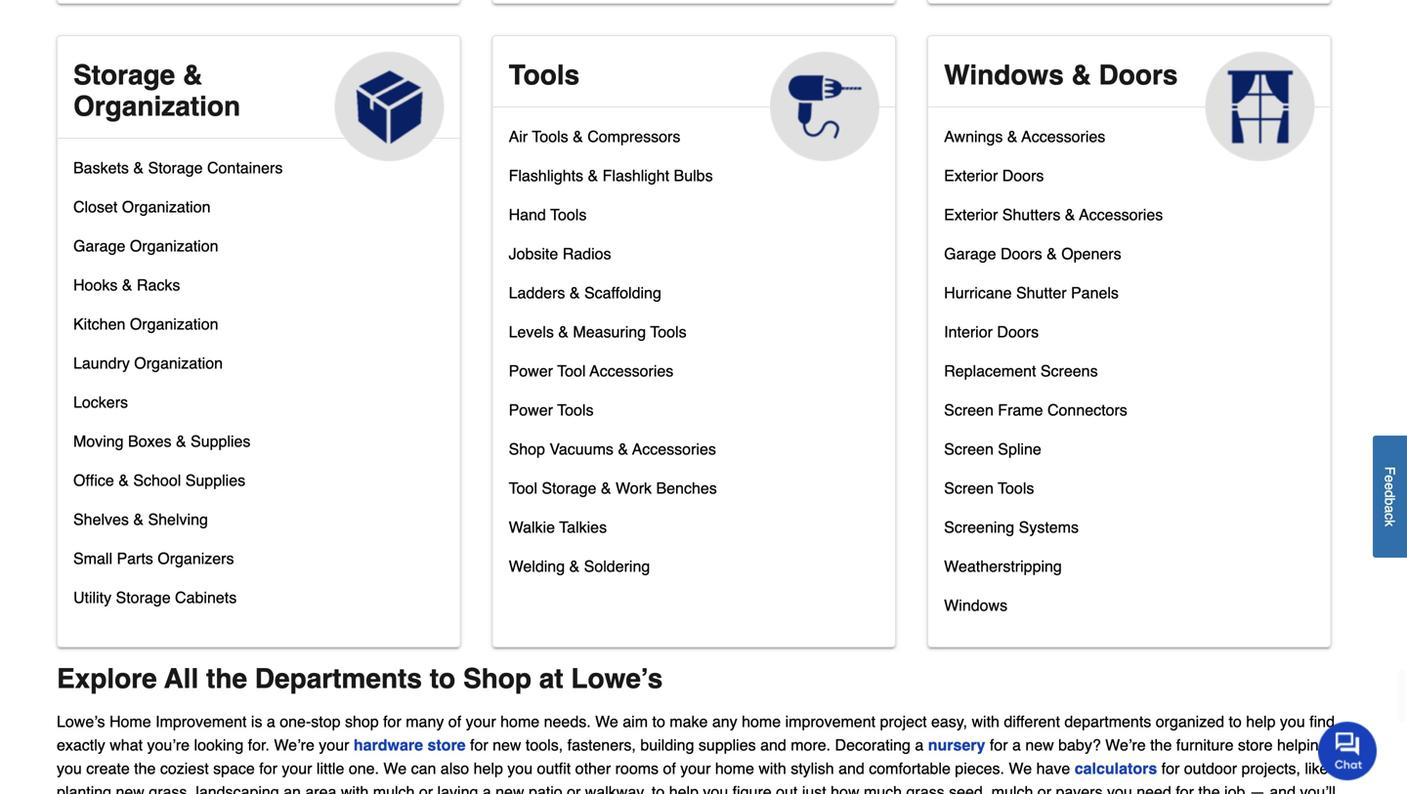Task type: locate. For each thing, give the bounding box(es) containing it.
storage down small parts organizers link
[[116, 589, 171, 607]]

compressors
[[588, 127, 681, 146]]

for right need
[[1176, 783, 1194, 795]]

tool up 'walkie'
[[509, 479, 537, 497]]

2 horizontal spatial or
[[1038, 783, 1052, 795]]

awnings & accessories
[[944, 127, 1106, 146]]

windows up awnings & accessories
[[944, 60, 1064, 91]]

0 vertical spatial windows
[[944, 60, 1064, 91]]

supplies
[[191, 432, 251, 450], [185, 472, 245, 490]]

exterior doors link
[[944, 162, 1044, 201]]

small
[[73, 550, 112, 568]]

hurricane shutter panels
[[944, 284, 1119, 302]]

shop inside shop vacuums & accessories link
[[509, 440, 545, 458]]

0 horizontal spatial help
[[474, 760, 503, 778]]

garage up hooks
[[73, 237, 125, 255]]

storage & organization
[[73, 60, 241, 122]]

containers
[[207, 159, 283, 177]]

tools up jobsite radios
[[550, 206, 587, 224]]

tools for power
[[557, 401, 594, 419]]

doors inside garage doors & openers "link"
[[1001, 245, 1043, 263]]

0 horizontal spatial lowe's
[[57, 713, 105, 731]]

a up comfortable on the bottom of the page
[[915, 736, 924, 754]]

awnings & accessories link
[[944, 123, 1106, 162]]

0 vertical spatial shop
[[509, 440, 545, 458]]

tools inside hand tools link
[[550, 206, 587, 224]]

e up b
[[1382, 483, 1398, 490]]

help up the projects,
[[1246, 713, 1276, 731]]

power tool accessories
[[509, 362, 674, 380]]

power
[[509, 362, 553, 380], [509, 401, 553, 419]]

screen up screen tools
[[944, 440, 994, 458]]

0 vertical spatial with
[[972, 713, 1000, 731]]

shop vacuums & accessories link
[[509, 436, 716, 475]]

2 vertical spatial with
[[341, 783, 369, 795]]

0 vertical spatial power
[[509, 362, 553, 380]]

replacement screens link
[[944, 358, 1098, 397]]

doors inside exterior doors link
[[1003, 167, 1044, 185]]

help inside for outdoor projects, like planting new grass, landscaping an area with mulch or laying a new patio or walkway, to help you figure out just how much grass seed, mulch or pavers you need for the job — and you'l
[[669, 783, 699, 795]]

& up flashlights
[[573, 127, 583, 146]]

screen up screening
[[944, 479, 994, 497]]

tools inside the power tools link
[[557, 401, 594, 419]]

help right also
[[474, 760, 503, 778]]

garage for garage organization
[[73, 237, 125, 255]]

store
[[428, 736, 466, 754], [1238, 736, 1273, 754]]

2 horizontal spatial with
[[972, 713, 1000, 731]]

organization up baskets & storage containers on the left top
[[73, 91, 241, 122]]

0 horizontal spatial garage
[[73, 237, 125, 255]]

2 we're from the left
[[1106, 736, 1146, 754]]

screen frame connectors link
[[944, 397, 1128, 436]]

2 vertical spatial and
[[1270, 783, 1296, 795]]

pavers
[[1056, 783, 1103, 795]]

2 horizontal spatial help
[[1246, 713, 1276, 731]]

1 horizontal spatial store
[[1238, 736, 1273, 754]]

organization inside laundry organization link
[[134, 354, 223, 372]]

2 vertical spatial screen
[[944, 479, 994, 497]]

new down create
[[116, 783, 144, 795]]

tools inside tools link
[[509, 60, 580, 91]]

decorating
[[835, 736, 911, 754]]

0 vertical spatial help
[[1246, 713, 1276, 731]]

3 screen from the top
[[944, 479, 994, 497]]

help inside "lowe's home improvement is a one-stop shop for many of your home needs. we aim to make any home improvement project easy, with different departments organized to help you find exactly what you're looking for. we're your"
[[1246, 713, 1276, 731]]

organizers
[[158, 550, 234, 568]]

windows for windows
[[944, 597, 1008, 615]]

mulch down pieces.
[[992, 783, 1033, 795]]

storage & organization image
[[335, 52, 444, 161]]

& inside storage & organization
[[183, 60, 203, 91]]

you're
[[147, 736, 190, 754]]

replacement
[[944, 362, 1036, 380]]

0 vertical spatial of
[[448, 713, 461, 731]]

home down supplies
[[715, 760, 754, 778]]

c
[[1382, 513, 1398, 520]]

supplies
[[699, 736, 756, 754]]

shutter
[[1016, 284, 1067, 302]]

0 horizontal spatial store
[[428, 736, 466, 754]]

windows down weatherstripping link
[[944, 597, 1008, 615]]

of down hardware store for new tools, fasteners, building supplies and more. decorating a nursery
[[663, 760, 676, 778]]

1 horizontal spatial or
[[567, 783, 581, 795]]

1 vertical spatial of
[[663, 760, 676, 778]]

garage organization
[[73, 237, 218, 255]]

store inside for a new baby? we're the furniture store helping you create the coziest space for your little one. we can also help you outfit other rooms of your home with stylish and comfortable pieces. we have
[[1238, 736, 1273, 754]]

organization down kitchen organization link
[[134, 354, 223, 372]]

explore
[[57, 664, 157, 695]]

2 vertical spatial help
[[669, 783, 699, 795]]

doors for exterior doors
[[1003, 167, 1044, 185]]

organization inside kitchen organization link
[[130, 315, 218, 333]]

1 horizontal spatial of
[[663, 760, 676, 778]]

building
[[640, 736, 694, 754]]

organization inside the closet organization link
[[122, 198, 211, 216]]

with
[[972, 713, 1000, 731], [759, 760, 787, 778], [341, 783, 369, 795]]

nursery
[[928, 736, 986, 754]]

power down levels
[[509, 362, 553, 380]]

0 vertical spatial tool
[[557, 362, 586, 380]]

and inside for outdoor projects, like planting new grass, landscaping an area with mulch or laying a new patio or walkway, to help you figure out just how much grass seed, mulch or pavers you need for the job — and you'l
[[1270, 783, 1296, 795]]

storage up 'walkie talkies'
[[542, 479, 597, 497]]

organization down racks
[[130, 315, 218, 333]]

home right any
[[742, 713, 781, 731]]

to
[[430, 664, 456, 695], [652, 713, 665, 731], [1229, 713, 1242, 731], [652, 783, 665, 795]]

of inside "lowe's home improvement is a one-stop shop for many of your home needs. we aim to make any home improvement project easy, with different departments organized to help you find exactly what you're looking for. we're your"
[[448, 713, 461, 731]]

tools right the measuring
[[650, 323, 687, 341]]

landscaping
[[196, 783, 279, 795]]

1 vertical spatial power
[[509, 401, 553, 419]]

1 horizontal spatial we
[[595, 713, 619, 731]]

we up fasteners,
[[595, 713, 619, 731]]

—
[[1250, 783, 1266, 795]]

0 horizontal spatial or
[[419, 783, 433, 795]]

1 vertical spatial help
[[474, 760, 503, 778]]

0 horizontal spatial tool
[[509, 479, 537, 497]]

& down exterior shutters & accessories link
[[1047, 245, 1057, 263]]

what
[[110, 736, 143, 754]]

& right "office" at the bottom left of the page
[[118, 472, 129, 490]]

stop
[[311, 713, 341, 731]]

cabinets
[[175, 589, 237, 607]]

f
[[1382, 467, 1398, 475]]

or down other
[[567, 783, 581, 795]]

shop down the power tools link
[[509, 440, 545, 458]]

for up pieces.
[[990, 736, 1008, 754]]

school
[[133, 472, 181, 490]]

also
[[441, 760, 469, 778]]

mulch down can
[[373, 783, 415, 795]]

& up tool storage & work benches
[[618, 440, 628, 458]]

0 horizontal spatial mulch
[[373, 783, 415, 795]]

easy,
[[931, 713, 968, 731]]

0 vertical spatial exterior
[[944, 167, 998, 185]]

shop
[[345, 713, 379, 731]]

with down one.
[[341, 783, 369, 795]]

storage up closet organization
[[148, 159, 203, 177]]

screens
[[1041, 362, 1098, 380]]

screening systems link
[[944, 514, 1079, 553]]

doors for interior doors
[[997, 323, 1039, 341]]

1 power from the top
[[509, 362, 553, 380]]

shelving
[[148, 511, 208, 529]]

we're inside for a new baby? we're the furniture store helping you create the coziest space for your little one. we can also help you outfit other rooms of your home with stylish and comfortable pieces. we have
[[1106, 736, 1146, 754]]

find
[[1310, 713, 1335, 731]]

for up laying
[[470, 736, 488, 754]]

1 we're from the left
[[274, 736, 315, 754]]

supplies right boxes in the bottom left of the page
[[191, 432, 251, 450]]

2 windows from the top
[[944, 597, 1008, 615]]

utility
[[73, 589, 112, 607]]

1 vertical spatial windows
[[944, 597, 1008, 615]]

0 horizontal spatial we
[[384, 760, 407, 778]]

help
[[1246, 713, 1276, 731], [474, 760, 503, 778], [669, 783, 699, 795]]

for.
[[248, 736, 270, 754]]

1 vertical spatial lowe's
[[57, 713, 105, 731]]

screen frame connectors
[[944, 401, 1128, 419]]

explore all the departments to shop at lowe's
[[57, 664, 663, 695]]

levels
[[509, 323, 554, 341]]

to down rooms
[[652, 783, 665, 795]]

power tools link
[[509, 397, 594, 436]]

doors inside windows & doors "link"
[[1099, 60, 1178, 91]]

jobsite radios link
[[509, 240, 611, 279]]

hardware store for new tools, fasteners, building supplies and more. decorating a nursery
[[354, 736, 986, 754]]

& right shelves
[[133, 511, 144, 529]]

0 vertical spatial screen
[[944, 401, 994, 419]]

0 horizontal spatial with
[[341, 783, 369, 795]]

we're down one-
[[274, 736, 315, 754]]

small parts organizers
[[73, 550, 234, 568]]

tool
[[557, 362, 586, 380], [509, 479, 537, 497]]

1 vertical spatial exterior
[[944, 206, 998, 224]]

organization inside garage organization link
[[130, 237, 218, 255]]

storage up baskets
[[73, 60, 175, 91]]

frame
[[998, 401, 1043, 419]]

spline
[[998, 440, 1042, 458]]

new down different on the bottom right
[[1026, 736, 1054, 754]]

a
[[1382, 506, 1398, 513], [267, 713, 275, 731], [915, 736, 924, 754], [1013, 736, 1021, 754], [483, 783, 491, 795]]

welding & soldering
[[509, 558, 650, 576]]

flashlights
[[509, 167, 584, 185]]

organization up racks
[[130, 237, 218, 255]]

the down outdoor
[[1199, 783, 1220, 795]]

hand
[[509, 206, 546, 224]]

0 horizontal spatial of
[[448, 713, 461, 731]]

new left 'tools,'
[[493, 736, 521, 754]]

a inside for a new baby? we're the furniture store helping you create the coziest space for your little one. we can also help you outfit other rooms of your home with stylish and comfortable pieces. we have
[[1013, 736, 1021, 754]]

lockers link
[[73, 389, 128, 428]]

with inside for a new baby? we're the furniture store helping you create the coziest space for your little one. we can also help you outfit other rooms of your home with stylish and comfortable pieces. we have
[[759, 760, 787, 778]]

ladders & scaffolding link
[[509, 279, 662, 319]]

chat invite button image
[[1318, 721, 1378, 781]]

1 vertical spatial and
[[839, 760, 865, 778]]

supplies up shelving in the left bottom of the page
[[185, 472, 245, 490]]

1 horizontal spatial garage
[[944, 245, 996, 263]]

shop vacuums & accessories
[[509, 440, 716, 458]]

0 horizontal spatial we're
[[274, 736, 315, 754]]

a inside for outdoor projects, like planting new grass, landscaping an area with mulch or laying a new patio or walkway, to help you figure out just how much grass seed, mulch or pavers you need for the job — and you'l
[[483, 783, 491, 795]]

boxes
[[128, 432, 172, 450]]

your up little
[[319, 736, 349, 754]]

with up out
[[759, 760, 787, 778]]

0 vertical spatial lowe's
[[571, 664, 663, 695]]

and up how
[[839, 760, 865, 778]]

organization for laundry
[[134, 354, 223, 372]]

air tools & compressors link
[[509, 123, 681, 162]]

lowe's up aim
[[571, 664, 663, 695]]

1 horizontal spatial and
[[839, 760, 865, 778]]

exterior down exterior doors link at the right top
[[944, 206, 998, 224]]

new
[[493, 736, 521, 754], [1026, 736, 1054, 754], [116, 783, 144, 795], [496, 783, 524, 795]]

2 store from the left
[[1238, 736, 1273, 754]]

power for power tool accessories
[[509, 362, 553, 380]]

walkway,
[[585, 783, 647, 795]]

2 exterior from the top
[[944, 206, 998, 224]]

& right boxes in the bottom left of the page
[[176, 432, 186, 450]]

ladders
[[509, 284, 565, 302]]

1 horizontal spatial help
[[669, 783, 699, 795]]

storage inside 'link'
[[542, 479, 597, 497]]

projects,
[[1242, 760, 1301, 778]]

we're inside "lowe's home improvement is a one-stop shop for many of your home needs. we aim to make any home improvement project easy, with different departments organized to help you find exactly what you're looking for. we're your"
[[274, 736, 315, 754]]

office & school supplies link
[[73, 467, 245, 506]]

welding
[[509, 558, 565, 576]]

1 horizontal spatial with
[[759, 760, 787, 778]]

0 vertical spatial supplies
[[191, 432, 251, 450]]

walkie talkies
[[509, 518, 607, 537]]

windows inside "link"
[[944, 60, 1064, 91]]

doors inside interior doors link
[[997, 323, 1039, 341]]

screen down replacement
[[944, 401, 994, 419]]

talkies
[[559, 518, 607, 537]]

accessories down windows & doors
[[1022, 127, 1106, 146]]

for up hardware at left bottom
[[383, 713, 401, 731]]

screen spline
[[944, 440, 1042, 458]]

power up the vacuums
[[509, 401, 553, 419]]

lowe's inside "lowe's home improvement is a one-stop shop for many of your home needs. we aim to make any home improvement project easy, with different departments organized to help you find exactly what you're looking for. we're your"
[[57, 713, 105, 731]]

we're up calculators link
[[1106, 736, 1146, 754]]

help inside for a new baby? we're the furniture store helping you create the coziest space for your little one. we can also help you outfit other rooms of your home with stylish and comfortable pieces. we have
[[474, 760, 503, 778]]

1 horizontal spatial we're
[[1106, 736, 1146, 754]]

2 horizontal spatial and
[[1270, 783, 1296, 795]]

for down for.
[[259, 760, 277, 778]]

tools inside air tools & compressors link
[[532, 127, 568, 146]]

a right is
[[267, 713, 275, 731]]

store up also
[[428, 736, 466, 754]]

shop left at
[[463, 664, 532, 695]]

power tool accessories link
[[509, 358, 674, 397]]

tools down spline
[[998, 479, 1034, 497]]

organization inside the storage & organization link
[[73, 91, 241, 122]]

a down different on the bottom right
[[1013, 736, 1021, 754]]

2 screen from the top
[[944, 440, 994, 458]]

garage inside "link"
[[944, 245, 996, 263]]

1 vertical spatial with
[[759, 760, 787, 778]]

accessories down the measuring
[[590, 362, 674, 380]]

1 vertical spatial supplies
[[185, 472, 245, 490]]

organization for kitchen
[[130, 315, 218, 333]]

organization down the baskets & storage containers link
[[122, 198, 211, 216]]

& right baskets
[[133, 159, 144, 177]]

grass
[[907, 783, 945, 795]]

tools inside screen tools link
[[998, 479, 1034, 497]]

1 horizontal spatial mulch
[[992, 783, 1033, 795]]

measuring
[[573, 323, 646, 341]]

storage & organization link
[[58, 36, 460, 161]]

tools up air
[[509, 60, 580, 91]]

power for power tools
[[509, 401, 553, 419]]

or down can
[[419, 783, 433, 795]]

1 vertical spatial tool
[[509, 479, 537, 497]]

garage
[[73, 237, 125, 255], [944, 245, 996, 263]]

lowe's up exactly
[[57, 713, 105, 731]]

1 exterior from the top
[[944, 167, 998, 185]]

or down have
[[1038, 783, 1052, 795]]

kitchen organization link
[[73, 311, 218, 350]]

garage for garage doors & openers
[[944, 245, 996, 263]]

home
[[501, 713, 540, 731], [742, 713, 781, 731], [715, 760, 754, 778]]

0 vertical spatial and
[[760, 736, 787, 754]]

1 store from the left
[[428, 736, 466, 754]]

1 vertical spatial screen
[[944, 440, 994, 458]]

1 horizontal spatial lowe's
[[571, 664, 663, 695]]

rooms
[[615, 760, 659, 778]]

the inside for outdoor projects, like planting new grass, landscaping an area with mulch or laying a new patio or walkway, to help you figure out just how much grass seed, mulch or pavers you need for the job — and you'l
[[1199, 783, 1220, 795]]

garage up hurricane
[[944, 245, 996, 263]]

tools down power tool accessories link
[[557, 401, 594, 419]]

we left have
[[1009, 760, 1032, 778]]

2 power from the top
[[509, 401, 553, 419]]

screen for screen frame connectors
[[944, 401, 994, 419]]

a right laying
[[483, 783, 491, 795]]

help down for a new baby? we're the furniture store helping you create the coziest space for your little one. we can also help you outfit other rooms of your home with stylish and comfortable pieces. we have
[[669, 783, 699, 795]]

1 screen from the top
[[944, 401, 994, 419]]

e up d
[[1382, 475, 1398, 483]]

accessories inside 'link'
[[1022, 127, 1106, 146]]

1 windows from the top
[[944, 60, 1064, 91]]

exterior down awnings
[[944, 167, 998, 185]]

connectors
[[1048, 401, 1128, 419]]



Task type: vqa. For each thing, say whether or not it's contained in the screenshot.
bottommost flooring
no



Task type: describe. For each thing, give the bounding box(es) containing it.
air tools & compressors
[[509, 127, 681, 146]]

needs.
[[544, 713, 591, 731]]

you down calculators link
[[1107, 783, 1133, 795]]

for up need
[[1162, 760, 1180, 778]]

planting
[[57, 783, 111, 795]]

3 or from the left
[[1038, 783, 1052, 795]]

& left work
[[601, 479, 611, 497]]

windows for windows & doors
[[944, 60, 1064, 91]]

flashlight
[[603, 167, 670, 185]]

jobsite radios
[[509, 245, 611, 263]]

organization for garage
[[130, 237, 218, 255]]

the right all
[[206, 664, 247, 695]]

improvement
[[155, 713, 247, 731]]

furniture
[[1177, 736, 1234, 754]]

tool inside 'link'
[[509, 479, 537, 497]]

0 horizontal spatial and
[[760, 736, 787, 754]]

laying
[[437, 783, 478, 795]]

levels & measuring tools
[[509, 323, 687, 341]]

doors for garage doors & openers
[[1001, 245, 1043, 263]]

moving boxes & supplies
[[73, 432, 251, 450]]

& right awnings
[[1007, 127, 1018, 146]]

screen for screen tools
[[944, 479, 994, 497]]

tools image
[[770, 52, 880, 161]]

exactly
[[57, 736, 105, 754]]

your down hardware store for new tools, fasteners, building supplies and more. decorating a nursery
[[681, 760, 711, 778]]

f e e d b a c k
[[1382, 467, 1398, 527]]

garage doors & openers link
[[944, 240, 1122, 279]]

supplies for office & school supplies
[[185, 472, 245, 490]]

for inside "lowe's home improvement is a one-stop shop for many of your home needs. we aim to make any home improvement project easy, with different departments organized to help you find exactly what you're looking for. we're your"
[[383, 713, 401, 731]]

utility storage cabinets link
[[73, 584, 237, 623]]

interior doors
[[944, 323, 1039, 341]]

comfortable
[[869, 760, 951, 778]]

shelves & shelving
[[73, 511, 208, 529]]

home up 'tools,'
[[501, 713, 540, 731]]

tool storage & work benches
[[509, 479, 717, 497]]

laundry
[[73, 354, 130, 372]]

laundry organization link
[[73, 350, 223, 389]]

to up the many
[[430, 664, 456, 695]]

nursery link
[[928, 736, 986, 754]]

1 horizontal spatial tool
[[557, 362, 586, 380]]

closet organization link
[[73, 193, 211, 233]]

interior
[[944, 323, 993, 341]]

calculators
[[1075, 760, 1157, 778]]

home
[[109, 713, 151, 731]]

kitchen organization
[[73, 315, 218, 333]]

parts
[[117, 550, 153, 568]]

helping
[[1277, 736, 1328, 754]]

a inside "lowe's home improvement is a one-stop shop for many of your home needs. we aim to make any home improvement project easy, with different departments organized to help you find exactly what you're looking for. we're your"
[[267, 713, 275, 731]]

screen for screen spline
[[944, 440, 994, 458]]

& left racks
[[122, 276, 132, 294]]

moving boxes & supplies link
[[73, 428, 251, 467]]

you up patio on the left of page
[[508, 760, 533, 778]]

awnings
[[944, 127, 1003, 146]]

grass,
[[149, 783, 191, 795]]

power tools
[[509, 401, 594, 419]]

the down organized
[[1150, 736, 1172, 754]]

we inside "lowe's home improvement is a one-stop shop for many of your home needs. we aim to make any home improvement project easy, with different departments organized to help you find exactly what you're looking for. we're your"
[[595, 713, 619, 731]]

lockers
[[73, 393, 128, 411]]

new inside for a new baby? we're the furniture store helping you create the coziest space for your little one. we can also help you outfit other rooms of your home with stylish and comfortable pieces. we have
[[1026, 736, 1054, 754]]

soldering
[[584, 558, 650, 576]]

tools for screen
[[998, 479, 1034, 497]]

& up awnings & accessories
[[1072, 60, 1092, 91]]

exterior for exterior doors
[[944, 167, 998, 185]]

tools for air
[[532, 127, 568, 146]]

for outdoor projects, like planting new grass, landscaping an area with mulch or laying a new patio or walkway, to help you figure out just how much grass seed, mulch or pavers you need for the job — and you'l
[[57, 760, 1336, 795]]

supplies for moving boxes & supplies
[[191, 432, 251, 450]]

with inside for outdoor projects, like planting new grass, landscaping an area with mulch or laying a new patio or walkway, to help you figure out just how much grass seed, mulch or pavers you need for the job — and you'l
[[341, 783, 369, 795]]

of inside for a new baby? we're the furniture store helping you create the coziest space for your little one. we can also help you outfit other rooms of your home with stylish and comfortable pieces. we have
[[663, 760, 676, 778]]

welding & soldering link
[[509, 553, 650, 592]]

a inside button
[[1382, 506, 1398, 513]]

walkie
[[509, 518, 555, 537]]

accessories up 'openers'
[[1079, 206, 1163, 224]]

& down air tools & compressors link
[[588, 167, 598, 185]]

& down jobsite radios link
[[570, 284, 580, 302]]

garage organization link
[[73, 233, 218, 272]]

departments
[[255, 664, 422, 695]]

job
[[1225, 783, 1246, 795]]

exterior shutters & accessories link
[[944, 201, 1163, 240]]

hardware store link
[[354, 736, 466, 754]]

you up planting
[[57, 760, 82, 778]]

windows & doors image
[[1206, 52, 1315, 161]]

to right aim
[[652, 713, 665, 731]]

2 horizontal spatial we
[[1009, 760, 1032, 778]]

coziest
[[160, 760, 209, 778]]

tools link
[[493, 36, 895, 161]]

2 e from the top
[[1382, 483, 1398, 490]]

1 mulch from the left
[[373, 783, 415, 795]]

more.
[[791, 736, 831, 754]]

weatherstripping
[[944, 558, 1062, 576]]

the down 'what'
[[134, 760, 156, 778]]

tools inside the levels & measuring tools link
[[650, 323, 687, 341]]

screening
[[944, 518, 1015, 537]]

moving
[[73, 432, 124, 450]]

1 e from the top
[[1382, 475, 1398, 483]]

accessories up "benches" at the bottom
[[632, 440, 716, 458]]

with inside "lowe's home improvement is a one-stop shop for many of your home needs. we aim to make any home improvement project easy, with different departments organized to help you find exactly what you're looking for. we're your"
[[972, 713, 1000, 731]]

& right shutters
[[1065, 206, 1076, 224]]

hardware
[[354, 736, 423, 754]]

closet organization
[[73, 198, 211, 216]]

tools for hand
[[550, 206, 587, 224]]

space
[[213, 760, 255, 778]]

baskets & storage containers
[[73, 159, 283, 177]]

office & school supplies
[[73, 472, 245, 490]]

to inside for outdoor projects, like planting new grass, landscaping an area with mulch or laying a new patio or walkway, to help you figure out just how much grass seed, mulch or pavers you need for the job — and you'l
[[652, 783, 665, 795]]

storage inside storage & organization
[[73, 60, 175, 91]]

windows link
[[944, 592, 1008, 631]]

1 or from the left
[[419, 783, 433, 795]]

lowe's home improvement is a one-stop shop for many of your home needs. we aim to make any home improvement project easy, with different departments organized to help you find exactly what you're looking for. we're your
[[57, 713, 1335, 754]]

office
[[73, 472, 114, 490]]

figure
[[733, 783, 772, 795]]

1 vertical spatial shop
[[463, 664, 532, 695]]

racks
[[137, 276, 180, 294]]

out
[[776, 783, 798, 795]]

and inside for a new baby? we're the furniture store helping you create the coziest space for your little one. we can also help you outfit other rooms of your home with stylish and comfortable pieces. we have
[[839, 760, 865, 778]]

windows & doors link
[[929, 36, 1331, 161]]

your up an
[[282, 760, 312, 778]]

systems
[[1019, 518, 1079, 537]]

make
[[670, 713, 708, 731]]

vacuums
[[550, 440, 614, 458]]

little
[[317, 760, 344, 778]]

2 mulch from the left
[[992, 783, 1033, 795]]

to up furniture
[[1229, 713, 1242, 731]]

& down walkie talkies link on the left bottom
[[569, 558, 580, 576]]

improvement
[[785, 713, 876, 731]]

baskets
[[73, 159, 129, 177]]

your up also
[[466, 713, 496, 731]]

home inside for a new baby? we're the furniture store helping you create the coziest space for your little one. we can also help you outfit other rooms of your home with stylish and comfortable pieces. we have
[[715, 760, 754, 778]]

exterior for exterior shutters & accessories
[[944, 206, 998, 224]]

an
[[284, 783, 301, 795]]

is
[[251, 713, 262, 731]]

utility storage cabinets
[[73, 589, 237, 607]]

area
[[305, 783, 337, 795]]

levels & measuring tools link
[[509, 319, 687, 358]]

& right levels
[[558, 323, 569, 341]]

laundry organization
[[73, 354, 223, 372]]

you left figure at the bottom
[[703, 783, 728, 795]]

organization for closet
[[122, 198, 211, 216]]

have
[[1037, 760, 1071, 778]]

ladders & scaffolding
[[509, 284, 662, 302]]

any
[[712, 713, 738, 731]]

you inside "lowe's home improvement is a one-stop shop for many of your home needs. we aim to make any home improvement project easy, with different departments organized to help you find exactly what you're looking for. we're your"
[[1280, 713, 1305, 731]]

one-
[[280, 713, 311, 731]]

aim
[[623, 713, 648, 731]]

2 or from the left
[[567, 783, 581, 795]]

stylish
[[791, 760, 834, 778]]

new left patio on the left of page
[[496, 783, 524, 795]]

air
[[509, 127, 528, 146]]



